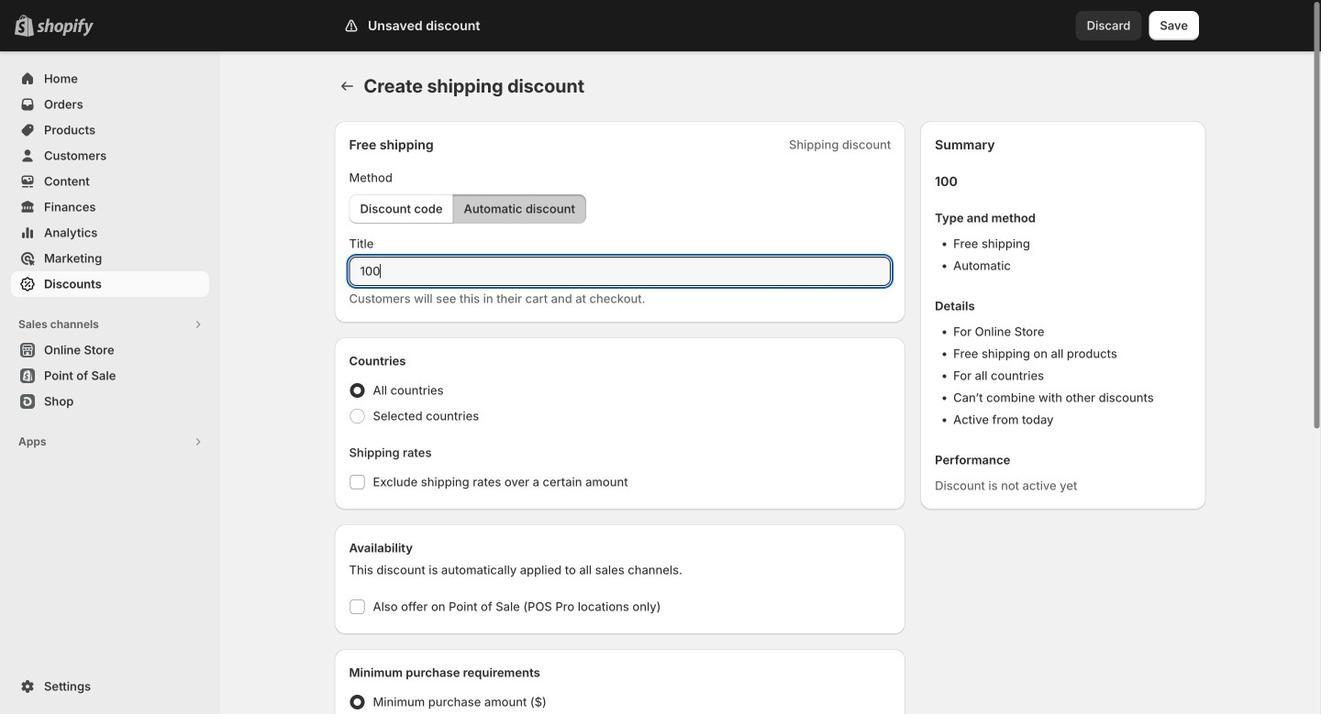 Task type: locate. For each thing, give the bounding box(es) containing it.
None text field
[[349, 257, 891, 286]]

shopify image
[[37, 18, 94, 36]]



Task type: vqa. For each thing, say whether or not it's contained in the screenshot.
My Store image
no



